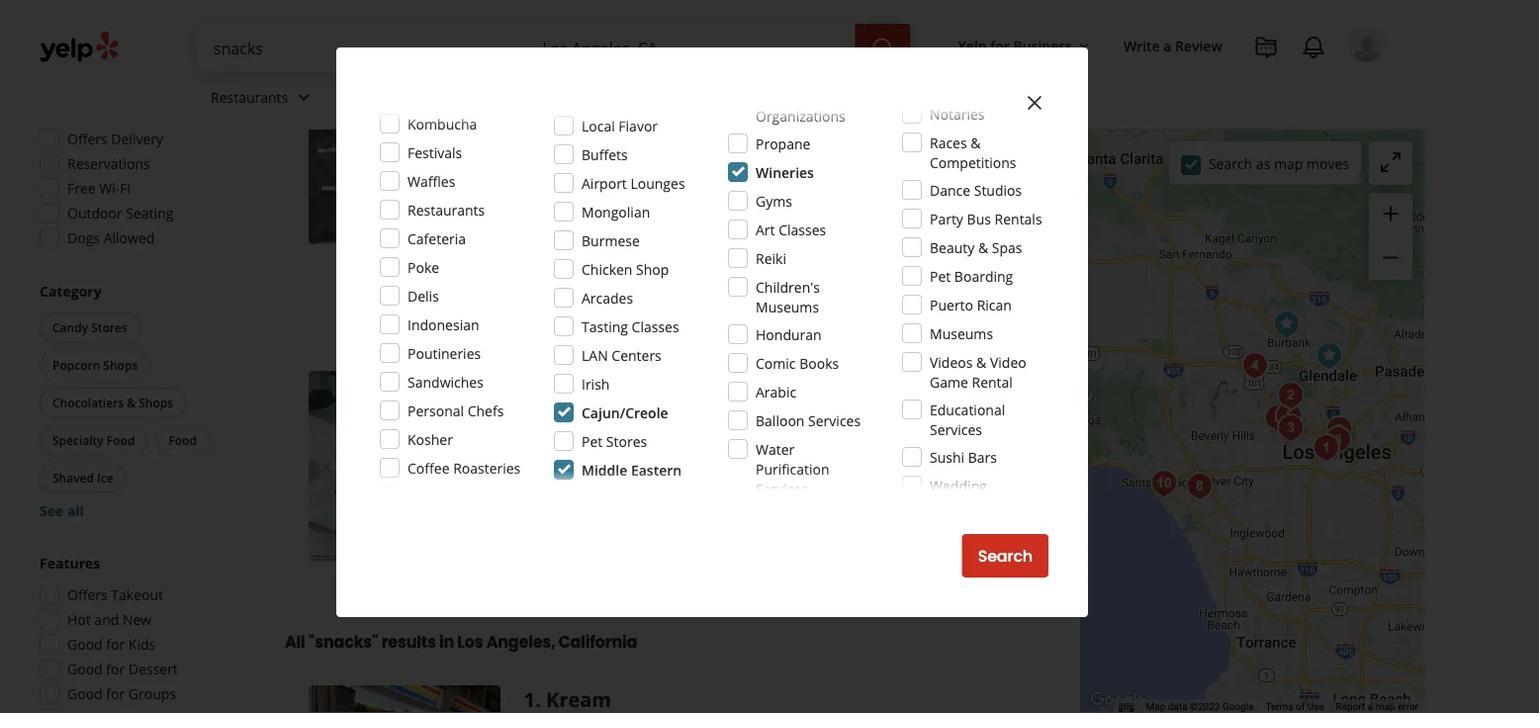 Task type: locate. For each thing, give the bounding box(es) containing it.
ice cream & frozen yogurt up buffets
[[528, 118, 685, 134]]

open until 8:00 pm
[[524, 441, 649, 460]]

0 vertical spatial dogs
[[877, 118, 905, 134]]

bars right juice
[[732, 118, 759, 134]]

a right report on the bottom right
[[1368, 701, 1373, 713]]

3 good from the top
[[67, 685, 103, 704]]

map for error
[[1376, 701, 1395, 713]]

2 offers from the top
[[67, 586, 107, 605]]

too
[[918, 226, 939, 244]]

1 vertical spatial stores
[[606, 432, 647, 451]]

0 horizontal spatial hot
[[67, 611, 91, 630]]

yogurt down queen/orange
[[645, 411, 685, 427]]

restaurants inside search dialog
[[408, 200, 485, 219]]

sunny blue image
[[1180, 467, 1220, 506]]

game
[[930, 372, 968, 391]]

levain bakery - larchmont village image
[[1258, 399, 1298, 438]]

dogs left the races
[[877, 118, 905, 134]]

2 ice cream & frozen yogurt button from the top
[[524, 410, 689, 429]]

0 vertical spatial ice cream & frozen yogurt button
[[524, 116, 689, 136]]

1 horizontal spatial classes
[[779, 220, 826, 239]]

1 vertical spatial cream
[[548, 411, 587, 427]]

have
[[601, 206, 636, 225]]

sunny blue image
[[1144, 464, 1184, 504]]

allowed
[[104, 229, 155, 248]]

1 horizontal spatial and
[[984, 226, 1009, 244]]

0 vertical spatial pet
[[930, 267, 951, 285]]

1 vertical spatial ice cream & frozen yogurt button
[[524, 410, 689, 429]]

gyms
[[756, 191, 792, 210]]

slideshow element for open until 10:00 pm
[[309, 53, 500, 245]]

0 horizontal spatial takeout
[[111, 586, 163, 605]]

1 horizontal spatial a
[[1368, 701, 1373, 713]]

good for kids
[[67, 636, 156, 654]]

yogurt left juice
[[645, 118, 685, 134]]

2 ice cream & frozen yogurt link from the top
[[524, 410, 689, 429]]

88 hotdog & juicy image
[[309, 53, 500, 245], [1271, 409, 1311, 448]]

& inside races & competitions
[[971, 133, 981, 152]]

cream up open until 8:00 pm
[[548, 411, 587, 427]]

1 horizontal spatial outdoor
[[544, 293, 592, 309]]

1 until from the top
[[565, 147, 594, 166]]

1 cream from the top
[[548, 118, 587, 134]]

1 horizontal spatial takeout
[[755, 293, 802, 309]]

0 vertical spatial ice cream & frozen yogurt link
[[524, 116, 689, 136]]

1 offers from the top
[[67, 130, 107, 149]]

as
[[1256, 154, 1270, 173]]

frozen for 1st ice cream & frozen yogurt link from the bottom of the page
[[602, 411, 642, 427]]

been
[[654, 206, 688, 225]]

spas
[[992, 238, 1022, 257]]

0 vertical spatial map
[[1274, 154, 1303, 173]]

0 vertical spatial good
[[67, 636, 103, 654]]

stores inside search dialog
[[606, 432, 647, 451]]

see all button
[[40, 502, 84, 521]]

2 ice cream & frozen yogurt from the top
[[528, 411, 685, 427]]

ice cream & frozen yogurt for 2nd ice cream & frozen yogurt button from the top
[[528, 411, 685, 427]]

24 chevron down v2 image
[[292, 85, 316, 109]]

flavor factory candy image
[[1310, 336, 1349, 376]]

write a review
[[1124, 36, 1223, 55]]

for down hot and new
[[106, 636, 125, 654]]

good
[[67, 636, 103, 654], [67, 660, 103, 679], [67, 685, 103, 704]]

terms of use link
[[1266, 701, 1324, 713]]

1 vertical spatial museums
[[930, 324, 993, 343]]

map
[[1274, 154, 1303, 173], [1376, 701, 1395, 713]]

good down hot and new
[[67, 636, 103, 654]]

classes for art classes
[[779, 220, 826, 239]]

rental
[[972, 372, 1013, 391]]

1 vertical spatial hot
[[67, 611, 91, 630]]

ice right shaved at the left bottom of page
[[97, 470, 113, 487]]

ice cream & frozen yogurt button up pet stores
[[524, 410, 689, 429]]

until for until 8:00 pm
[[565, 441, 594, 460]]

1 vertical spatial classes
[[632, 317, 679, 336]]

kaminari gyoza bar image
[[1319, 420, 1358, 460]]

16 chevron down v2 image
[[1076, 38, 1092, 54]]

educational
[[930, 400, 1005, 419]]

books
[[799, 354, 839, 372]]

ice cream & frozen yogurt button up buffets
[[524, 116, 689, 136]]

juice
[[701, 118, 729, 134]]

0 vertical spatial hot
[[852, 118, 873, 134]]

2 slideshow element from the top
[[309, 372, 500, 563]]

0 horizontal spatial 88 hotdog & juicy image
[[309, 53, 500, 245]]

frozen
[[602, 118, 642, 134], [602, 411, 642, 427]]

None search field
[[198, 24, 915, 71]]

1 slideshow element from the top
[[309, 53, 500, 245]]

1 vertical spatial pet
[[582, 432, 603, 451]]

video
[[990, 353, 1027, 371]]

2 open from the top
[[524, 441, 561, 460]]

cream up open until 10:00 pm
[[548, 118, 587, 134]]

0 horizontal spatial stores
[[91, 320, 127, 336]]

open up grab-
[[524, 147, 561, 166]]

business categories element
[[195, 71, 1385, 129]]

& up "competitions"
[[971, 133, 981, 152]]

free
[[67, 180, 96, 198]]

boarding
[[954, 267, 1013, 285]]

airport lounges
[[582, 174, 685, 192]]

restaurants
[[211, 88, 288, 106], [408, 200, 485, 219]]

chocolatiers & shops button
[[40, 389, 186, 418]]

hot for hot dogs
[[852, 118, 873, 134]]

veterans
[[756, 87, 813, 105]]

1 vertical spatial good
[[67, 660, 103, 679]]

info icon image
[[769, 176, 784, 192], [769, 176, 784, 192]]

services inside water purification services
[[756, 479, 808, 498]]

for down good for kids
[[106, 660, 125, 679]]

0 vertical spatial offers
[[67, 130, 107, 149]]

takeout up new
[[111, 586, 163, 605]]

see all
[[40, 502, 84, 521]]

1 food from the left
[[107, 433, 135, 449]]

chocolatiers
[[52, 395, 124, 412]]

0 vertical spatial bars
[[732, 118, 759, 134]]

0 horizontal spatial of
[[696, 245, 709, 264]]

all
[[285, 631, 305, 653]]

until for until 10:00 pm
[[565, 147, 594, 166]]

wedding
[[930, 476, 987, 495]]

previous image
[[317, 137, 340, 161], [317, 456, 340, 479]]

delivery
[[111, 130, 163, 149]]

offers for offers takeout
[[67, 586, 107, 605]]

lounges
[[631, 174, 685, 192]]

zoom out image
[[1379, 246, 1403, 270]]

1 horizontal spatial stores
[[606, 432, 647, 451]]

slideshow element for open until 8:00 pm
[[309, 372, 500, 563]]

food inside button
[[107, 433, 135, 449]]

hot right the smoothies
[[852, 118, 873, 134]]

dairy queen/orange julius treat ctr image
[[309, 372, 500, 563]]

1 vertical spatial pm
[[628, 441, 649, 460]]

2 food from the left
[[169, 433, 197, 449]]

1 vertical spatial open
[[524, 441, 561, 460]]

good down good for dessert
[[67, 685, 103, 704]]

offers up reservations
[[67, 130, 107, 149]]

2 vertical spatial good
[[67, 685, 103, 704]]

0 vertical spatial search
[[1209, 154, 1253, 173]]

16 info v2 image
[[436, 1, 452, 17]]

chicken
[[582, 260, 633, 278]]

good down good for kids
[[67, 660, 103, 679]]

1 horizontal spatial shops
[[139, 395, 173, 412]]

1 vertical spatial and
[[94, 611, 119, 630]]

juicy?!?!
[[692, 206, 745, 225]]

for down good for dessert
[[106, 685, 125, 704]]

search dialog
[[0, 0, 1539, 713]]

$$$$
[[203, 13, 230, 30]]

0 vertical spatial of
[[696, 245, 709, 264]]

personal
[[408, 401, 464, 420]]

wineries
[[756, 163, 814, 182]]

museums inside children's museums
[[756, 297, 819, 316]]

pm up lounges
[[636, 147, 657, 166]]

a for write
[[1164, 36, 1172, 55]]

until left 8:00
[[565, 441, 594, 460]]

open for open until 10:00 pm
[[524, 147, 561, 166]]

of down because
[[696, 245, 709, 264]]

bars right sushi
[[968, 448, 997, 466]]

16 healthy dining v2 image
[[650, 177, 665, 193]]

1
[[524, 686, 535, 713]]

poke
[[408, 258, 439, 276]]

2 good from the top
[[67, 660, 103, 679]]

california
[[559, 631, 637, 653]]

purification
[[756, 460, 830, 478]]

2 yogurt from the top
[[645, 411, 685, 427]]

roasteries
[[453, 459, 521, 477]]

outdoor seating
[[67, 204, 173, 223]]

0 horizontal spatial outdoor
[[67, 204, 122, 223]]

taste
[[546, 245, 578, 264]]

0 horizontal spatial search
[[978, 545, 1033, 567]]

search
[[1209, 154, 1253, 173], [978, 545, 1033, 567]]

specialty food
[[52, 433, 135, 449]]

0 horizontal spatial and
[[94, 611, 119, 630]]

search inside button
[[978, 545, 1033, 567]]

0 horizontal spatial museums
[[756, 297, 819, 316]]

museums down children's
[[756, 297, 819, 316]]

pet
[[930, 267, 951, 285], [582, 432, 603, 451]]

bus
[[967, 209, 991, 228]]

frozen up pet stores
[[602, 411, 642, 427]]

1 horizontal spatial bars
[[968, 448, 997, 466]]

expand map image
[[1379, 150, 1403, 174]]

2 until from the top
[[565, 441, 594, 460]]

ice down dairy on the left bottom of the page
[[528, 411, 545, 427]]

bars inside search dialog
[[968, 448, 997, 466]]

u
[[640, 206, 650, 225]]

1 vertical spatial takeout
[[111, 586, 163, 605]]

0 vertical spatial open
[[524, 147, 561, 166]]

0 vertical spatial stores
[[91, 320, 127, 336]]

bars inside button
[[732, 118, 759, 134]]

of left use
[[1296, 701, 1305, 713]]

hot inside button
[[852, 118, 873, 134]]

los
[[457, 631, 483, 653]]

previous image for open until 8:00 pm
[[317, 456, 340, 479]]

treat
[[793, 372, 845, 399]]

1 vertical spatial of
[[1296, 701, 1305, 713]]

2 vertical spatial ice
[[97, 470, 113, 487]]

museums down puerto rican
[[930, 324, 993, 343]]

services down the "educational"
[[930, 420, 982, 439]]

0 vertical spatial museums
[[756, 297, 819, 316]]

ice cream & frozen yogurt link up buffets
[[524, 116, 689, 136]]

0 vertical spatial ice cream & frozen yogurt
[[528, 118, 685, 134]]

poutineries
[[408, 344, 481, 363]]

& up rental
[[976, 353, 987, 371]]

frozen up 10:00
[[602, 118, 642, 134]]

juice bars & smoothies
[[701, 118, 836, 134]]

restaurants inside business categories element
[[211, 88, 288, 106]]

for right the yelp
[[990, 36, 1010, 55]]

1 vertical spatial offers
[[67, 586, 107, 605]]

1 vertical spatial yogurt
[[645, 411, 685, 427]]

veterans organizations
[[756, 87, 846, 125]]

map right as
[[1274, 154, 1303, 173]]

services inside the educational services
[[930, 420, 982, 439]]

0 horizontal spatial restaurants
[[211, 88, 288, 106]]

1 good from the top
[[67, 636, 103, 654]]

1 horizontal spatial food
[[169, 433, 197, 449]]

frozen for second ice cream & frozen yogurt link from the bottom of the page
[[602, 118, 642, 134]]

lan centers
[[582, 346, 662, 365]]

0 vertical spatial a
[[1164, 36, 1172, 55]]

1 . kream
[[524, 686, 611, 713]]

1 horizontal spatial of
[[1296, 701, 1305, 713]]

1 vertical spatial shops
[[139, 395, 173, 412]]

shaved
[[52, 470, 94, 487]]

1 horizontal spatial map
[[1376, 701, 1395, 713]]

a right write
[[1164, 36, 1172, 55]]

group containing category
[[36, 282, 245, 521]]

1 vertical spatial 88 hotdog & juicy image
[[1271, 409, 1311, 448]]

0 horizontal spatial food
[[107, 433, 135, 449]]

outdoor for outdoor seating
[[67, 204, 122, 223]]

1 vertical spatial ice cream & frozen yogurt
[[528, 411, 685, 427]]

0 vertical spatial and
[[984, 226, 1009, 244]]

business
[[1013, 36, 1072, 55]]

category
[[40, 282, 102, 301]]

and inside group
[[94, 611, 119, 630]]

pet up middle
[[582, 432, 603, 451]]

offers up hot and new
[[67, 586, 107, 605]]

1 horizontal spatial restaurants
[[408, 200, 485, 219]]

map left error
[[1376, 701, 1395, 713]]

& down veterans
[[762, 118, 771, 134]]

ice cream & frozen yogurt link
[[524, 116, 689, 136], [524, 410, 689, 429]]

takeout up honduran
[[755, 293, 802, 309]]

0 horizontal spatial bars
[[732, 118, 759, 134]]

pm for open until 8:00 pm
[[628, 441, 649, 460]]

1 previous image from the top
[[317, 137, 340, 161]]

& left spas
[[978, 238, 988, 257]]

disappointed
[[868, 206, 953, 225]]

shops up chocolatiers & shops at the left of the page
[[103, 358, 138, 374]]

stores inside button
[[91, 320, 127, 336]]

1 vertical spatial ice cream & frozen yogurt link
[[524, 410, 689, 429]]

1 vertical spatial search
[[978, 545, 1033, 567]]

0 vertical spatial previous image
[[317, 137, 340, 161]]

restaurants up the cafeteria
[[408, 200, 485, 219]]

group
[[34, 73, 245, 254], [1369, 193, 1413, 280], [36, 282, 245, 521], [34, 554, 245, 713]]

for inside yelp for business button
[[990, 36, 1010, 55]]

chefs
[[468, 401, 504, 420]]

middle
[[582, 460, 627, 479]]

classes for tasting classes
[[632, 317, 679, 336]]

1 horizontal spatial museums
[[930, 324, 993, 343]]

restaurants left 24 chevron down v2 icon
[[211, 88, 288, 106]]

until up grab-and-go
[[565, 147, 594, 166]]

projects image
[[1254, 36, 1278, 59]]

1 yogurt from the top
[[645, 118, 685, 134]]

services for balloon services
[[808, 411, 861, 430]]

2 cream from the top
[[548, 411, 587, 427]]

search down planning
[[978, 545, 1033, 567]]

0 vertical spatial slideshow element
[[309, 53, 500, 245]]

0 vertical spatial until
[[565, 147, 594, 166]]

ice left local
[[528, 118, 545, 134]]

2 frozen from the top
[[602, 411, 642, 427]]

1 vertical spatial outdoor
[[544, 293, 592, 309]]

1 horizontal spatial pet
[[930, 267, 951, 285]]

pet up start on the right
[[930, 267, 951, 285]]

search left as
[[1209, 154, 1253, 173]]

popcorn shops button
[[40, 351, 151, 381]]

1 horizontal spatial hot
[[852, 118, 873, 134]]

ice cream & frozen yogurt for first ice cream & frozen yogurt button from the top
[[528, 118, 685, 134]]

dance
[[930, 181, 971, 199]]

0 vertical spatial yogurt
[[645, 118, 685, 134]]

stores right candy
[[91, 320, 127, 336]]

0 horizontal spatial shops
[[103, 358, 138, 374]]

0 horizontal spatial a
[[1164, 36, 1172, 55]]

0 horizontal spatial map
[[1274, 154, 1303, 173]]

cream
[[548, 118, 587, 134], [548, 411, 587, 427]]

ice cream & frozen yogurt link up pet stores
[[524, 410, 689, 429]]

outdoor up tasting
[[544, 293, 592, 309]]

0 horizontal spatial pet
[[582, 432, 603, 451]]

services for educational services
[[930, 420, 982, 439]]

food inside button
[[169, 433, 197, 449]]

1 vertical spatial previous image
[[317, 456, 340, 479]]

1 vertical spatial frozen
[[602, 411, 642, 427]]

pet for pet boarding
[[930, 267, 951, 285]]

1 open from the top
[[524, 147, 561, 166]]

88 hotdog & juicy image
[[1271, 409, 1311, 448]]

good for groups
[[67, 685, 176, 704]]

1 vertical spatial slideshow element
[[309, 372, 500, 563]]

yogurt for first ice cream & frozen yogurt button from the top
[[645, 118, 685, 134]]

1 vertical spatial until
[[565, 441, 594, 460]]

open right roasteries
[[524, 441, 561, 460]]

pm up middle eastern
[[628, 441, 649, 460]]

propane
[[756, 134, 811, 153]]

0 vertical spatial cream
[[548, 118, 587, 134]]

waffles
[[408, 172, 455, 190]]

order
[[954, 290, 998, 313]]

a
[[1164, 36, 1172, 55], [1368, 701, 1373, 713]]

1 vertical spatial bars
[[968, 448, 997, 466]]

outdoor down free wi-fi
[[67, 204, 122, 223]]

kombucha
[[408, 114, 477, 133]]

close image
[[1023, 91, 1047, 115]]

all
[[67, 502, 84, 521]]

a for report
[[1368, 701, 1373, 713]]

races
[[930, 133, 967, 152]]

& right chocolatiers
[[127, 395, 136, 412]]

0 horizontal spatial dogs
[[67, 229, 100, 248]]

"where
[[546, 206, 598, 225]]

.
[[535, 686, 541, 713]]

of inside "where have u been juicy?!?! i'm always slightly disappointed with smoothie/juice places because the drinks are usually way too sweet and taste like they're made of artificial syrups.…"
[[696, 245, 709, 264]]

comic
[[756, 354, 796, 372]]

puerto rican
[[930, 295, 1012, 314]]

0 vertical spatial restaurants
[[211, 88, 288, 106]]

1 ice cream & frozen yogurt from the top
[[528, 118, 685, 134]]

google image
[[1085, 688, 1150, 713]]

0 vertical spatial frozen
[[602, 118, 642, 134]]

1 vertical spatial map
[[1376, 701, 1395, 713]]

dining
[[723, 175, 763, 194]]

wi-
[[99, 180, 120, 198]]

hot up good for kids
[[67, 611, 91, 630]]

0 horizontal spatial classes
[[632, 317, 679, 336]]

sweet
[[943, 226, 981, 244]]

slideshow element
[[309, 53, 500, 245], [309, 372, 500, 563]]

yogurt for 2nd ice cream & frozen yogurt button from the top
[[645, 411, 685, 427]]

0 vertical spatial pm
[[636, 147, 657, 166]]

1 horizontal spatial search
[[1209, 154, 1253, 173]]

0 vertical spatial classes
[[779, 220, 826, 239]]

ice cream & frozen yogurt up pet stores
[[528, 411, 685, 427]]

0 vertical spatial outdoor
[[67, 204, 122, 223]]

kream link
[[546, 686, 611, 713]]

takeout inside group
[[111, 586, 163, 605]]

dogs down outdoor seating
[[67, 229, 100, 248]]

stores down cajun/creole
[[606, 432, 647, 451]]

services down the treat
[[808, 411, 861, 430]]

hot dogs
[[852, 118, 905, 134]]

shops up food button
[[139, 395, 173, 412]]

1 vertical spatial a
[[1368, 701, 1373, 713]]

services down purification
[[756, 479, 808, 498]]

2 previous image from the top
[[317, 456, 340, 479]]

1 frozen from the top
[[602, 118, 642, 134]]

1 horizontal spatial dogs
[[877, 118, 905, 134]]

1 ice cream & frozen yogurt button from the top
[[524, 116, 689, 136]]

1 vertical spatial restaurants
[[408, 200, 485, 219]]

reiki
[[756, 249, 786, 268]]

all "snacks" results in los angeles, california
[[285, 631, 637, 653]]



Task type: vqa. For each thing, say whether or not it's contained in the screenshot.
of inside the "where have u been juicy?!?! i'm always slightly disappointed with smoothie/juice places because the drinks are usually way too sweet and taste like they're made of artificial syrups.…"
yes



Task type: describe. For each thing, give the bounding box(es) containing it.
kids
[[128, 636, 156, 654]]

search for search as map moves
[[1209, 154, 1253, 173]]

always
[[772, 206, 816, 225]]

hot for hot and new
[[67, 611, 91, 630]]

angeles,
[[486, 631, 555, 653]]

videos & video game rental
[[930, 353, 1027, 391]]

report
[[1336, 701, 1365, 713]]

airport
[[582, 174, 627, 192]]

search image
[[871, 37, 895, 60]]

groups
[[128, 685, 176, 704]]

kream image
[[1307, 428, 1346, 468]]

burmese
[[582, 231, 640, 250]]

mario kart snack station image
[[1235, 346, 1275, 386]]

map for moves
[[1274, 154, 1303, 173]]

children's museums
[[756, 277, 820, 316]]

yelp
[[958, 36, 987, 55]]

group containing offers delivery
[[34, 73, 245, 254]]

ctr
[[851, 372, 881, 399]]

dairy queen/orange julius treat ctr image
[[1267, 305, 1307, 344]]

report a map error
[[1336, 701, 1419, 713]]

error
[[1398, 701, 1419, 713]]

cream for second ice cream & frozen yogurt link from the bottom of the page
[[548, 118, 587, 134]]

0 vertical spatial 88 hotdog & juicy image
[[309, 53, 500, 245]]

good for good for groups
[[67, 685, 103, 704]]

& inside group
[[127, 395, 136, 412]]

flavor
[[619, 116, 658, 135]]

party
[[930, 209, 963, 228]]

free wi-fi
[[67, 180, 131, 198]]

& inside videos & video game rental
[[976, 353, 987, 371]]

next image
[[469, 456, 492, 479]]

candy stores
[[52, 320, 127, 336]]

mongolian
[[582, 202, 650, 221]]

outdoor for outdoor seating
[[544, 293, 592, 309]]

pm for open until 10:00 pm
[[636, 147, 657, 166]]

for for dessert
[[106, 660, 125, 679]]

wow choripan image
[[1269, 397, 1309, 436]]

16 checkmark v2 image
[[735, 293, 751, 308]]

comic books
[[756, 354, 839, 372]]

dance studios
[[930, 181, 1022, 199]]

pet boarding
[[930, 267, 1013, 285]]

8:00
[[597, 441, 625, 460]]

candy stores button
[[40, 314, 140, 343]]

sushi
[[930, 448, 965, 466]]

start order
[[913, 290, 998, 313]]

notaries
[[930, 104, 985, 123]]

data
[[1168, 701, 1188, 713]]

keyboard shortcuts image
[[1118, 703, 1134, 713]]

pet for pet stores
[[582, 432, 603, 451]]

0 vertical spatial takeout
[[755, 293, 802, 309]]

educational services
[[930, 400, 1005, 439]]

©2023
[[1190, 701, 1220, 713]]

balloon services
[[756, 411, 861, 430]]

with
[[956, 206, 984, 225]]

art classes
[[756, 220, 826, 239]]

chocolatiers & shops
[[52, 395, 173, 412]]

offers for offers delivery
[[67, 130, 107, 149]]

because
[[690, 226, 743, 244]]

wedding planning
[[930, 476, 987, 515]]

lan
[[582, 346, 608, 365]]

open for open until 8:00 pm
[[524, 441, 561, 460]]

terms
[[1266, 701, 1293, 713]]

search for search
[[978, 545, 1033, 567]]

competitions
[[930, 153, 1016, 172]]

good for good for dessert
[[67, 660, 103, 679]]

queen/orange
[[582, 372, 728, 399]]

dairy queen/orange julius treat ctr link
[[524, 372, 881, 399]]

and inside "where have u been juicy?!?! i'm always slightly disappointed with smoothie/juice places because the drinks are usually way too sweet and taste like they're made of artificial syrups.…"
[[984, 226, 1009, 244]]

dogs inside hot dogs button
[[877, 118, 905, 134]]

studios
[[974, 181, 1022, 199]]

beauty & spas
[[930, 238, 1022, 257]]

katsu sando image
[[1320, 411, 1359, 450]]

stores for pet stores
[[606, 432, 647, 451]]

zoom in image
[[1379, 202, 1403, 226]]

& up buffets
[[590, 118, 599, 134]]

for for kids
[[106, 636, 125, 654]]

group containing features
[[34, 554, 245, 713]]

1 horizontal spatial 88 hotdog & juicy image
[[1271, 409, 1311, 448]]

bars for sushi
[[968, 448, 997, 466]]

like
[[581, 245, 603, 264]]

festivals
[[408, 143, 462, 162]]

good for good for kids
[[67, 636, 103, 654]]

map region
[[915, 0, 1539, 713]]

results
[[381, 631, 436, 653]]

ice inside shaved ice button
[[97, 470, 113, 487]]

$$$$ button
[[191, 6, 241, 37]]

for for groups
[[106, 685, 125, 704]]

good for dessert
[[67, 660, 178, 679]]

1 vertical spatial ice
[[528, 411, 545, 427]]

user actions element
[[942, 25, 1413, 146]]

0 vertical spatial shops
[[103, 358, 138, 374]]

& up pet stores
[[590, 411, 599, 427]]

planning
[[930, 496, 986, 515]]

new
[[123, 611, 152, 630]]

cream for 1st ice cream & frozen yogurt link from the bottom of the page
[[548, 411, 587, 427]]

1 vertical spatial dogs
[[67, 229, 100, 248]]

bars for juice
[[732, 118, 759, 134]]

the
[[747, 226, 768, 244]]

offers takeout
[[67, 586, 163, 605]]

cafeteria
[[408, 229, 466, 248]]

usually
[[840, 226, 885, 244]]

offers delivery
[[67, 130, 163, 149]]

rentals
[[995, 209, 1042, 228]]

organizations
[[756, 106, 846, 125]]

irish
[[582, 374, 610, 393]]

0 vertical spatial ice
[[528, 118, 545, 134]]

syrups.…"
[[767, 245, 829, 264]]

they're
[[607, 245, 652, 264]]

bhan kanom thai image
[[1271, 376, 1311, 415]]

koreatown
[[917, 117, 988, 136]]

previous image for open until 10:00 pm
[[317, 137, 340, 161]]

for for business
[[990, 36, 1010, 55]]

made
[[655, 245, 692, 264]]

community service/non- profit
[[930, 37, 1013, 95]]

buffets
[[582, 145, 628, 164]]

arabic
[[756, 382, 796, 401]]

write a review link
[[1116, 28, 1231, 63]]

google
[[1223, 701, 1254, 713]]

1 ice cream & frozen yogurt link from the top
[[524, 116, 689, 136]]

terms of use
[[1266, 701, 1324, 713]]

coffee
[[408, 459, 450, 477]]

smoothie/juice
[[546, 226, 642, 244]]

grab-
[[544, 175, 580, 194]]

water
[[756, 440, 795, 459]]

popcorn
[[52, 358, 100, 374]]

notifications image
[[1302, 36, 1326, 59]]

write
[[1124, 36, 1160, 55]]

indonesian
[[408, 315, 479, 334]]

fi
[[120, 180, 131, 198]]

way
[[889, 226, 914, 244]]

outdoor seating
[[544, 293, 637, 309]]

stores for candy stores
[[91, 320, 127, 336]]



